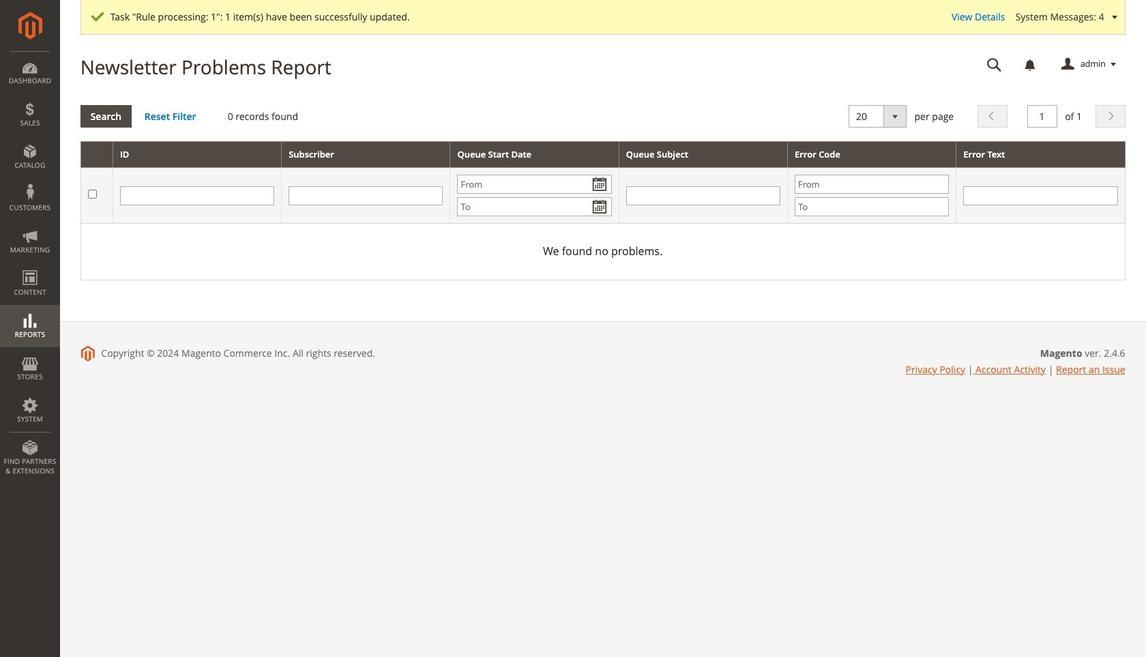 Task type: describe. For each thing, give the bounding box(es) containing it.
to text field for 2nd from text box from the right
[[458, 198, 612, 217]]

magento admin panel image
[[18, 12, 42, 40]]



Task type: locate. For each thing, give the bounding box(es) containing it.
2 to text field from the left
[[795, 198, 950, 217]]

0 horizontal spatial from text field
[[458, 175, 612, 194]]

None checkbox
[[88, 190, 97, 199]]

menu bar
[[0, 51, 60, 483]]

1 to text field from the left
[[458, 198, 612, 217]]

None text field
[[289, 186, 443, 205], [627, 186, 781, 205], [964, 186, 1119, 205], [289, 186, 443, 205], [627, 186, 781, 205], [964, 186, 1119, 205]]

0 horizontal spatial to text field
[[458, 198, 612, 217]]

From text field
[[458, 175, 612, 194], [795, 175, 950, 194]]

1 horizontal spatial to text field
[[795, 198, 950, 217]]

to text field for 2nd from text box
[[795, 198, 950, 217]]

1 from text field from the left
[[458, 175, 612, 194]]

2 from text field from the left
[[795, 175, 950, 194]]

1 horizontal spatial from text field
[[795, 175, 950, 194]]

None text field
[[978, 53, 1012, 76], [1028, 105, 1058, 127], [120, 186, 275, 205], [978, 53, 1012, 76], [1028, 105, 1058, 127], [120, 186, 275, 205]]

To text field
[[458, 198, 612, 217], [795, 198, 950, 217]]



